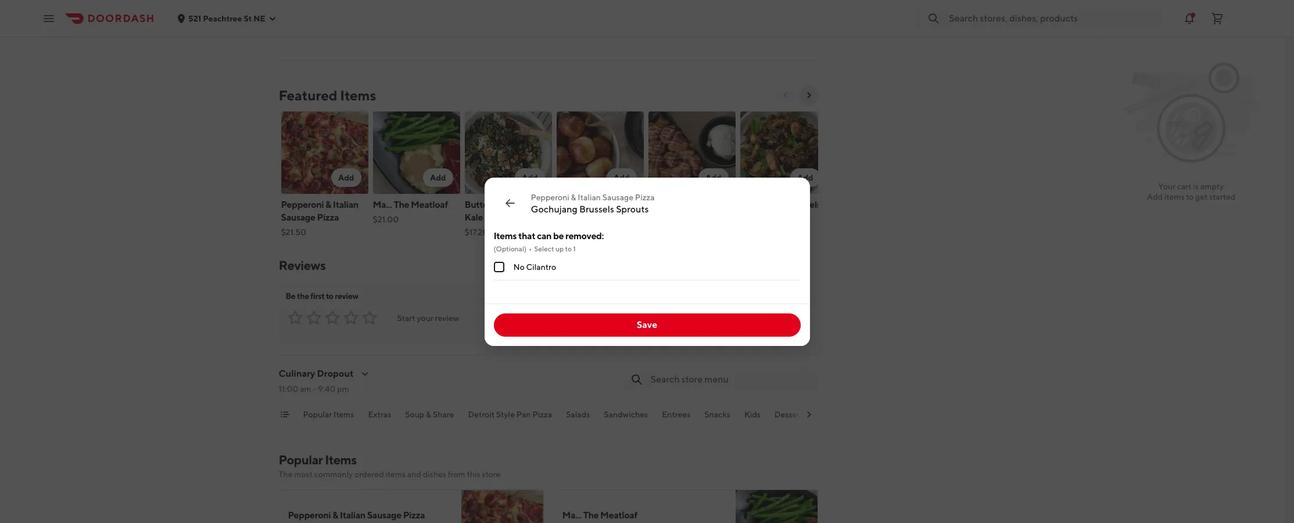Task type: vqa. For each thing, say whether or not it's contained in the screenshot.
Sausage corresponding to Gochujang
yes



Task type: describe. For each thing, give the bounding box(es) containing it.
-
[[313, 385, 316, 394]]

items inside items that can be removed: (optional) • select up to 1
[[494, 230, 517, 241]]

$21.50
[[281, 228, 306, 237]]

Item Search search field
[[651, 374, 809, 386]]

soup & share button
[[405, 409, 454, 428]]

started
[[1210, 192, 1236, 202]]

items inside popular items the most commonly ordered items and dishes from this store
[[386, 470, 406, 479]]

this
[[467, 470, 480, 479]]

desserts button
[[775, 409, 806, 428]]

entrees button
[[662, 409, 691, 428]]

ne
[[254, 14, 266, 23]]

5 add button from the left
[[699, 169, 729, 187]]

sprouts inside gochujang brussels sprouts
[[740, 212, 772, 223]]

11:00
[[279, 385, 298, 394]]

1 horizontal spatial ma... the meatloaf image
[[736, 490, 818, 524]]

add inside your cart is empty add items to get started
[[1147, 192, 1163, 202]]

the inside popular items the most commonly ordered items and dishes from this store
[[279, 470, 293, 479]]

add button for pretzels
[[607, 169, 637, 187]]

& for pepperoni & italian sausage pizza $21.50
[[325, 199, 331, 210]]

the
[[297, 292, 309, 301]]

pepperoni & italian sausage pizza $21.50
[[281, 199, 359, 237]]

most
[[294, 470, 313, 479]]

is
[[1193, 182, 1199, 191]]

monkey bread image
[[648, 112, 736, 194]]

add for soft pretzels & provolone fondue
[[614, 173, 630, 182]]

$21.00
[[373, 215, 399, 224]]

soft pretzels & provolone fondue $16.70
[[556, 199, 632, 237]]

salads button
[[566, 409, 590, 428]]

detroit style pan pizza button
[[468, 409, 552, 428]]

italian for gochujang
[[578, 193, 601, 202]]

soup
[[405, 410, 424, 420]]

pepperoni & italian sausage pizza gochujang brussels sprouts
[[531, 193, 655, 215]]

2 vertical spatial sausage
[[367, 510, 402, 521]]

add button for the
[[423, 169, 453, 187]]

No Cilantro checkbox
[[494, 262, 504, 272]]

kale
[[465, 212, 483, 223]]

next button of carousel image
[[804, 91, 813, 100]]

pm
[[337, 385, 349, 394]]

the for ma... the meatloaf $21.00
[[394, 199, 409, 210]]

1
[[573, 244, 576, 253]]

1 vertical spatial review
[[435, 314, 459, 323]]

brussels inside the pepperoni & italian sausage pizza gochujang brussels sprouts
[[579, 204, 614, 215]]

items that can be removed: group
[[494, 230, 801, 280]]

popular items the most commonly ordered items and dishes from this store
[[279, 453, 501, 479]]

add for monkey bread
[[706, 173, 722, 182]]

ma... the meatloaf
[[562, 510, 637, 521]]

featured items heading
[[279, 86, 376, 105]]

kids button
[[744, 409, 761, 428]]

bread
[[683, 199, 708, 210]]

your
[[417, 314, 433, 323]]

first
[[310, 292, 325, 301]]

featured items
[[279, 87, 376, 103]]

style
[[496, 410, 515, 420]]

empty
[[1201, 182, 1224, 191]]

add for ma... the meatloaf
[[430, 173, 446, 182]]

be
[[286, 292, 295, 301]]

the for ma... the meatloaf
[[583, 510, 599, 521]]

sausage for gochujang
[[603, 193, 633, 202]]

select
[[534, 244, 554, 253]]

squash
[[507, 199, 537, 210]]

ma... the meatloaf $21.00
[[373, 199, 448, 224]]

st
[[244, 14, 252, 23]]

that
[[518, 230, 535, 241]]

store
[[482, 470, 501, 479]]

soft
[[556, 199, 574, 210]]

items that can be removed: (optional) • select up to 1
[[494, 230, 604, 253]]

& for pepperoni & italian sausage pizza gochujang brussels sprouts
[[571, 193, 576, 202]]

featured
[[279, 87, 337, 103]]

peachtree
[[203, 14, 242, 23]]

monkey bread
[[648, 199, 708, 210]]

popular items
[[303, 410, 354, 420]]

pepperoni & italian sausage pizza
[[288, 510, 425, 521]]

cilantro
[[526, 262, 556, 272]]

snacks button
[[705, 409, 731, 428]]

& inside butternut squash & kale $17.20
[[539, 199, 544, 210]]

gochujang brussels sprouts image
[[740, 112, 827, 194]]

6 add button from the left
[[790, 169, 820, 187]]

and
[[407, 470, 421, 479]]

culinary dropout
[[279, 368, 354, 380]]

pizza for pepperoni & italian sausage pizza $21.50
[[317, 212, 339, 223]]

meatloaf for ma... the meatloaf $21.00
[[411, 199, 448, 210]]

0 horizontal spatial review
[[335, 292, 359, 301]]

from
[[448, 470, 465, 479]]

sandwiches button
[[604, 409, 648, 428]]

extras
[[368, 410, 391, 420]]

can
[[537, 230, 552, 241]]

& for soup & share
[[426, 410, 431, 420]]

sausage for $21.50
[[281, 212, 315, 223]]

to inside items that can be removed: (optional) • select up to 1
[[565, 244, 572, 253]]

pizza for pepperoni & italian sausage pizza
[[403, 510, 425, 521]]

items inside your cart is empty add items to get started
[[1165, 192, 1185, 202]]

dropout
[[317, 368, 354, 380]]

fondue
[[600, 212, 632, 223]]

ma... for ma... the meatloaf $21.00
[[373, 199, 392, 210]]

items for featured items
[[340, 87, 376, 103]]

pizza inside detroit style pan pizza "button"
[[533, 410, 552, 420]]

detroit style pan pizza
[[468, 410, 552, 420]]



Task type: locate. For each thing, give the bounding box(es) containing it.
add button
[[331, 169, 361, 187], [423, 169, 453, 187], [515, 169, 545, 187], [607, 169, 637, 187], [699, 169, 729, 187], [790, 169, 820, 187]]

pepperoni & italian sausage pizza image down featured items
[[281, 112, 368, 194]]

add button for squash
[[515, 169, 545, 187]]

popular inside button
[[303, 410, 332, 420]]

0 horizontal spatial sausage
[[281, 212, 315, 223]]

items left 'and'
[[386, 470, 406, 479]]

get
[[1196, 192, 1208, 202]]

provolone
[[556, 212, 599, 223]]

reviews link
[[279, 258, 326, 273]]

ma... for ma... the meatloaf
[[562, 510, 582, 521]]

pizza inside the pepperoni & italian sausage pizza gochujang brussels sprouts
[[635, 193, 655, 202]]

&
[[571, 193, 576, 202], [325, 199, 331, 210], [539, 199, 544, 210], [610, 199, 616, 210], [426, 410, 431, 420], [332, 510, 338, 521]]

& inside button
[[426, 410, 431, 420]]

ma...
[[373, 199, 392, 210], [562, 510, 582, 521]]

to left 1
[[565, 244, 572, 253]]

1 horizontal spatial brussels
[[787, 199, 821, 210]]

scroll menu navigation right image
[[804, 410, 813, 420]]

meatloaf
[[411, 199, 448, 210], [600, 510, 637, 521]]

the inside ma... the meatloaf $21.00
[[394, 199, 409, 210]]

& inside the pepperoni & italian sausage pizza $21.50
[[325, 199, 331, 210]]

items inside button
[[334, 410, 354, 420]]

start your review
[[397, 314, 459, 323]]

up
[[556, 244, 564, 253]]

$17.20
[[465, 228, 488, 237]]

pepperoni
[[531, 193, 569, 202], [281, 199, 324, 210], [288, 510, 331, 521]]

your cart is empty add items to get started
[[1147, 182, 1236, 202]]

add up the pepperoni & italian sausage pizza gochujang brussels sprouts in the top of the page
[[614, 173, 630, 182]]

add button up squash
[[515, 169, 545, 187]]

items right featured
[[340, 87, 376, 103]]

items inside heading
[[340, 87, 376, 103]]

dialog containing gochujang brussels sprouts
[[484, 178, 810, 346]]

3 add button from the left
[[515, 169, 545, 187]]

save button
[[494, 314, 801, 337]]

pizza left bread
[[635, 193, 655, 202]]

1 vertical spatial ma...
[[562, 510, 582, 521]]

previous button of carousel image
[[781, 91, 790, 100]]

cart
[[1177, 182, 1192, 191]]

items for popular items
[[334, 410, 354, 420]]

0 horizontal spatial meatloaf
[[411, 199, 448, 210]]

review
[[335, 292, 359, 301], [435, 314, 459, 323]]

$16.70
[[556, 228, 581, 237]]

1 vertical spatial sausage
[[281, 212, 315, 223]]

add for gochujang brussels sprouts
[[797, 173, 813, 182]]

gochujang brussels sprouts
[[740, 199, 821, 223]]

italian inside the pepperoni & italian sausage pizza gochujang brussels sprouts
[[578, 193, 601, 202]]

open menu image
[[42, 11, 56, 25]]

salads
[[566, 410, 590, 420]]

share
[[433, 410, 454, 420]]

1 horizontal spatial gochujang
[[740, 199, 785, 210]]

pizza down 'and'
[[403, 510, 425, 521]]

2 vertical spatial to
[[326, 292, 333, 301]]

italian inside the pepperoni & italian sausage pizza $21.50
[[333, 199, 359, 210]]

brussels inside gochujang brussels sprouts
[[787, 199, 821, 210]]

add
[[338, 173, 354, 182], [430, 173, 446, 182], [522, 173, 538, 182], [614, 173, 630, 182], [706, 173, 722, 182], [797, 173, 813, 182], [1147, 192, 1163, 202]]

notification bell image
[[1183, 11, 1197, 25]]

commonly
[[314, 470, 353, 479]]

pepperoni down most
[[288, 510, 331, 521]]

0 vertical spatial meatloaf
[[411, 199, 448, 210]]

add for butternut squash & kale
[[522, 173, 538, 182]]

ordered
[[355, 470, 384, 479]]

1 vertical spatial popular
[[279, 453, 323, 468]]

& for pepperoni & italian sausage pizza
[[332, 510, 338, 521]]

pepperoni for gochujang
[[531, 193, 569, 202]]

1 horizontal spatial review
[[435, 314, 459, 323]]

brussels
[[787, 199, 821, 210], [579, 204, 614, 215]]

soft pretzels & provolone fondue image
[[556, 112, 644, 194]]

save
[[637, 319, 658, 330]]

gochujang inside gochujang brussels sprouts
[[740, 199, 785, 210]]

entrees
[[662, 410, 691, 420]]

items inside popular items the most commonly ordered items and dishes from this store
[[325, 453, 357, 468]]

to left get
[[1186, 192, 1194, 202]]

2 horizontal spatial the
[[583, 510, 599, 521]]

no
[[513, 262, 525, 272]]

(optional)
[[494, 244, 527, 253]]

sprouts
[[616, 204, 649, 215], [740, 212, 772, 223]]

add button up the pepperoni & italian sausage pizza $21.50
[[331, 169, 361, 187]]

0 horizontal spatial brussels
[[579, 204, 614, 215]]

items
[[1165, 192, 1185, 202], [386, 470, 406, 479]]

sausage up fondue
[[603, 193, 633, 202]]

2 horizontal spatial sausage
[[603, 193, 633, 202]]

2 add button from the left
[[423, 169, 453, 187]]

521 peachtree st ne button
[[177, 14, 277, 23]]

dialog
[[484, 178, 810, 346]]

4 add button from the left
[[607, 169, 637, 187]]

0 horizontal spatial ma...
[[373, 199, 392, 210]]

add down your at the right top of the page
[[1147, 192, 1163, 202]]

add up squash
[[522, 173, 538, 182]]

1 vertical spatial meatloaf
[[600, 510, 637, 521]]

add button for &
[[331, 169, 361, 187]]

0 horizontal spatial gochujang
[[531, 204, 578, 215]]

pizza for pepperoni & italian sausage pizza gochujang brussels sprouts
[[635, 193, 655, 202]]

meatloaf inside ma... the meatloaf $21.00
[[411, 199, 448, 210]]

pizza
[[635, 193, 655, 202], [317, 212, 339, 223], [533, 410, 552, 420], [403, 510, 425, 521]]

1 horizontal spatial the
[[394, 199, 409, 210]]

review right 'first'
[[335, 292, 359, 301]]

pepperoni inside the pepperoni & italian sausage pizza gochujang brussels sprouts
[[531, 193, 569, 202]]

butternut
[[465, 199, 505, 210]]

1 vertical spatial ma... the meatloaf image
[[736, 490, 818, 524]]

521
[[188, 14, 201, 23]]

add button up ma... the meatloaf $21.00
[[423, 169, 453, 187]]

1 vertical spatial pepperoni & italian sausage pizza image
[[461, 490, 544, 524]]

0 horizontal spatial the
[[279, 470, 293, 479]]

sausage inside the pepperoni & italian sausage pizza gochujang brussels sprouts
[[603, 193, 633, 202]]

2 vertical spatial the
[[583, 510, 599, 521]]

items up (optional)
[[494, 230, 517, 241]]

0 vertical spatial the
[[394, 199, 409, 210]]

extras button
[[368, 409, 391, 428]]

gochujang up be
[[531, 204, 578, 215]]

& inside the pepperoni & italian sausage pizza gochujang brussels sprouts
[[571, 193, 576, 202]]

culinary
[[279, 368, 315, 380]]

italian
[[578, 193, 601, 202], [333, 199, 359, 210], [340, 510, 365, 521]]

reviews
[[279, 258, 326, 273]]

add up gochujang brussels sprouts in the top of the page
[[797, 173, 813, 182]]

9:40
[[318, 385, 336, 394]]

be the first to review
[[286, 292, 359, 301]]

1 add button from the left
[[331, 169, 361, 187]]

add up ma... the meatloaf $21.00
[[430, 173, 446, 182]]

sausage down ordered
[[367, 510, 402, 521]]

pretzels
[[575, 199, 609, 210]]

1 horizontal spatial to
[[565, 244, 572, 253]]

0 vertical spatial to
[[1186, 192, 1194, 202]]

0 vertical spatial sausage
[[603, 193, 633, 202]]

the
[[394, 199, 409, 210], [279, 470, 293, 479], [583, 510, 599, 521]]

review right 'your'
[[435, 314, 459, 323]]

0 vertical spatial items
[[1165, 192, 1185, 202]]

pepperoni & italian sausage pizza image
[[281, 112, 368, 194], [461, 490, 544, 524]]

•
[[529, 244, 532, 253]]

add for pepperoni & italian sausage pizza
[[338, 173, 354, 182]]

0 vertical spatial popular
[[303, 410, 332, 420]]

pepperoni up provolone
[[531, 193, 569, 202]]

add up the pepperoni & italian sausage pizza $21.50
[[338, 173, 354, 182]]

am
[[300, 385, 311, 394]]

no cilantro
[[513, 262, 556, 272]]

meatloaf for ma... the meatloaf
[[600, 510, 637, 521]]

desserts
[[775, 410, 806, 420]]

pepperoni inside the pepperoni & italian sausage pizza $21.50
[[281, 199, 324, 210]]

1 horizontal spatial ma...
[[562, 510, 582, 521]]

pizza up the reviews
[[317, 212, 339, 223]]

items
[[340, 87, 376, 103], [494, 230, 517, 241], [334, 410, 354, 420], [325, 453, 357, 468]]

gochujang down gochujang brussels sprouts image
[[740, 199, 785, 210]]

to
[[1186, 192, 1194, 202], [565, 244, 572, 253], [326, 292, 333, 301]]

italian for $21.50
[[333, 199, 359, 210]]

pepperoni & italian sausage pizza image down store
[[461, 490, 544, 524]]

monkey
[[648, 199, 682, 210]]

be
[[553, 230, 564, 241]]

0 horizontal spatial items
[[386, 470, 406, 479]]

snacks
[[705, 410, 731, 420]]

1 horizontal spatial items
[[1165, 192, 1185, 202]]

0 horizontal spatial pepperoni & italian sausage pizza image
[[281, 112, 368, 194]]

to right 'first'
[[326, 292, 333, 301]]

removed:
[[565, 230, 604, 241]]

0 vertical spatial review
[[335, 292, 359, 301]]

1 horizontal spatial meatloaf
[[600, 510, 637, 521]]

0 vertical spatial ma... the meatloaf image
[[373, 112, 460, 194]]

ma... the meatloaf image
[[373, 112, 460, 194], [736, 490, 818, 524]]

ma... inside ma... the meatloaf $21.00
[[373, 199, 392, 210]]

1 horizontal spatial sausage
[[367, 510, 402, 521]]

items down your at the right top of the page
[[1165, 192, 1185, 202]]

dishes
[[423, 470, 446, 479]]

1 vertical spatial to
[[565, 244, 572, 253]]

select promotional banner element
[[532, 25, 565, 46]]

items down pm
[[334, 410, 354, 420]]

your
[[1159, 182, 1176, 191]]

1 horizontal spatial pepperoni & italian sausage pizza image
[[461, 490, 544, 524]]

butternut squash & kale image
[[465, 112, 552, 194]]

521 peachtree st ne
[[188, 14, 266, 23]]

0 horizontal spatial to
[[326, 292, 333, 301]]

popular items button
[[303, 409, 354, 428]]

2 horizontal spatial to
[[1186, 192, 1194, 202]]

add button up gochujang brussels sprouts in the top of the page
[[790, 169, 820, 187]]

add button up bread
[[699, 169, 729, 187]]

sausage
[[603, 193, 633, 202], [281, 212, 315, 223], [367, 510, 402, 521]]

kids
[[744, 410, 761, 420]]

add button up the pepperoni & italian sausage pizza gochujang brussels sprouts in the top of the page
[[607, 169, 637, 187]]

soup & share
[[405, 410, 454, 420]]

1 vertical spatial the
[[279, 470, 293, 479]]

back image
[[503, 196, 517, 210]]

detroit
[[468, 410, 495, 420]]

sandwiches
[[604, 410, 648, 420]]

pepperoni for $21.50
[[281, 199, 324, 210]]

0 horizontal spatial sprouts
[[616, 204, 649, 215]]

11:00 am - 9:40 pm
[[279, 385, 349, 394]]

gochujang inside the pepperoni & italian sausage pizza gochujang brussels sprouts
[[531, 204, 578, 215]]

popular down the -
[[303, 410, 332, 420]]

to inside your cart is empty add items to get started
[[1186, 192, 1194, 202]]

1 horizontal spatial sprouts
[[740, 212, 772, 223]]

sausage up $21.50
[[281, 212, 315, 223]]

popular up most
[[279, 453, 323, 468]]

pepperoni up $21.50
[[281, 199, 324, 210]]

popular for popular items the most commonly ordered items and dishes from this store
[[279, 453, 323, 468]]

popular for popular items
[[303, 410, 332, 420]]

butternut squash & kale $17.20
[[465, 199, 544, 237]]

add up bread
[[706, 173, 722, 182]]

sausage inside the pepperoni & italian sausage pizza $21.50
[[281, 212, 315, 223]]

items for popular items the most commonly ordered items and dishes from this store
[[325, 453, 357, 468]]

gochujang
[[740, 199, 785, 210], [531, 204, 578, 215]]

& inside soft pretzels & provolone fondue $16.70
[[610, 199, 616, 210]]

0 vertical spatial pepperoni & italian sausage pizza image
[[281, 112, 368, 194]]

1 vertical spatial items
[[386, 470, 406, 479]]

pizza right pan
[[533, 410, 552, 420]]

items up commonly
[[325, 453, 357, 468]]

popular inside popular items the most commonly ordered items and dishes from this store
[[279, 453, 323, 468]]

pan
[[517, 410, 531, 420]]

pizza inside the pepperoni & italian sausage pizza $21.50
[[317, 212, 339, 223]]

0 items, open order cart image
[[1211, 11, 1225, 25]]

sprouts inside the pepperoni & italian sausage pizza gochujang brussels sprouts
[[616, 204, 649, 215]]

0 horizontal spatial ma... the meatloaf image
[[373, 112, 460, 194]]

0 vertical spatial ma...
[[373, 199, 392, 210]]



